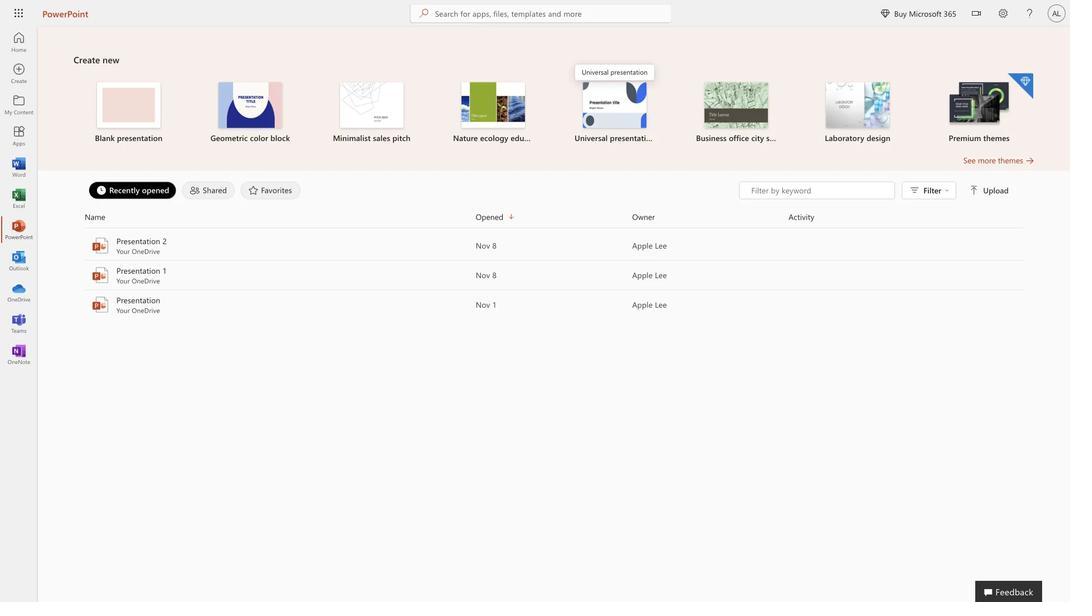 Task type: locate. For each thing, give the bounding box(es) containing it.
presentation 1 your onedrive
[[117, 265, 167, 285]]

nov
[[476, 240, 490, 251], [476, 270, 490, 280], [476, 299, 490, 310]]

apple lee for presentation 1
[[633, 270, 667, 280]]

2 vertical spatial lee
[[655, 299, 667, 310]]

presentation 2 your onedrive
[[117, 236, 167, 256]]

geometric color block image
[[219, 82, 282, 128]]

3 lee from the top
[[655, 299, 667, 310]]

2 apple lee from the top
[[633, 270, 667, 280]]

feedback
[[996, 586, 1034, 598]]

your inside presentation your onedrive
[[117, 306, 130, 315]]

3 apple from the top
[[633, 299, 653, 310]]

universal
[[582, 67, 609, 76], [575, 133, 608, 143]]

presentation for 2
[[117, 236, 160, 246]]

none search field inside powerpoint banner
[[411, 4, 672, 22]]

onedrive inside presentation your onedrive
[[132, 306, 160, 315]]

1 powerpoint image from the top
[[91, 237, 109, 255]]

powerpoint banner
[[0, 0, 1071, 29]]

onenote image
[[13, 349, 25, 360]]

1 vertical spatial nov 8
[[476, 270, 497, 280]]

presentation down universal presentation image
[[610, 133, 656, 143]]

1 vertical spatial nov
[[476, 270, 490, 280]]

nov for presentation 2
[[476, 240, 490, 251]]

1 vertical spatial onedrive
[[132, 276, 160, 285]]

activity, column 4 of 4 column header
[[789, 211, 1024, 223]]

powerpoint image
[[13, 224, 25, 235], [91, 296, 109, 314]]

1 lee from the top
[[655, 240, 667, 251]]

universal presentation down universal presentation image
[[575, 133, 656, 143]]

geometric color block element
[[196, 82, 304, 144]]

1 vertical spatial 8
[[493, 270, 497, 280]]

universal presentation
[[582, 67, 648, 76], [575, 133, 656, 143]]

1 your from the top
[[117, 247, 130, 256]]

1 vertical spatial powerpoint image
[[91, 266, 109, 284]]

 buy microsoft 365
[[881, 8, 957, 18]]

minimalist sales pitch image
[[340, 82, 404, 128]]

0 vertical spatial 1
[[163, 265, 167, 276]]

onedrive up presentation your onedrive at the left of the page
[[132, 276, 160, 285]]

themes up see more themes
[[984, 133, 1010, 143]]

upload
[[984, 185, 1009, 195]]

0 vertical spatial your
[[117, 247, 130, 256]]

powerpoint image left presentation your onedrive at the left of the page
[[91, 296, 109, 314]]

nov 8 for presentation 1
[[476, 270, 497, 280]]

365
[[944, 8, 957, 18]]

your up presentation your onedrive at the left of the page
[[117, 276, 130, 285]]

nature ecology education photo presentation element
[[439, 82, 548, 144]]

universal presentation up universal presentation image
[[582, 67, 648, 76]]

1 vertical spatial apple lee
[[633, 270, 667, 280]]

nov 8 up nov 1
[[476, 270, 497, 280]]

8 up nov 1
[[493, 270, 497, 280]]

premium themes image
[[948, 82, 1012, 127]]

apple
[[633, 240, 653, 251], [633, 270, 653, 280], [633, 299, 653, 310]]

activity
[[789, 212, 815, 222]]

0 vertical spatial 8
[[493, 240, 497, 251]]

presentation up universal presentation image
[[611, 67, 648, 76]]

3 apple lee from the top
[[633, 299, 667, 310]]

presentation inside tooltip
[[611, 67, 648, 76]]

recently opened tab
[[86, 182, 179, 199]]

1 apple from the top
[[633, 240, 653, 251]]

tab list
[[86, 182, 740, 199]]

2 vertical spatial your
[[117, 306, 130, 315]]

nov 8 down opened
[[476, 240, 497, 251]]

powerpoint image left presentation 1 your onedrive
[[91, 266, 109, 284]]

list
[[74, 72, 1035, 155]]

0 vertical spatial themes
[[984, 133, 1010, 143]]

0 vertical spatial universal
[[582, 67, 609, 76]]

presentation down presentation 2 your onedrive
[[117, 265, 160, 276]]

3 onedrive from the top
[[132, 306, 160, 315]]

presentation down presentation 1 your onedrive
[[117, 295, 160, 305]]

row
[[85, 211, 1024, 228]]

onedrive up presentation 1 your onedrive
[[132, 247, 160, 256]]

1 presentation from the top
[[117, 236, 160, 246]]

1 vertical spatial presentation
[[117, 265, 160, 276]]

1 nov from the top
[[476, 240, 490, 251]]

minimalist sales pitch element
[[318, 82, 426, 144]]

tab list inside create new main content
[[86, 182, 740, 199]]

0 horizontal spatial powerpoint image
[[13, 224, 25, 235]]

universal presentation inside create new main content
[[575, 133, 656, 143]]

1
[[163, 265, 167, 276], [493, 299, 497, 310]]

opened
[[476, 212, 504, 222]]

1 horizontal spatial powerpoint image
[[91, 296, 109, 314]]

powerpoint image inside name presentation 2 cell
[[91, 237, 109, 255]]

powerpoint image
[[91, 237, 109, 255], [91, 266, 109, 284]]

themes inside button
[[999, 155, 1024, 165]]

0 vertical spatial universal presentation
[[582, 67, 648, 76]]

presentation inside presentation 1 your onedrive
[[117, 265, 160, 276]]

1 vertical spatial your
[[117, 276, 130, 285]]

create new main content
[[38, 27, 1071, 320]]

create image
[[13, 68, 25, 79]]

8 down opened
[[493, 240, 497, 251]]

shared
[[203, 185, 227, 195]]

apple lee for presentation 2
[[633, 240, 667, 251]]

favorites tab
[[238, 182, 303, 199]]

0 vertical spatial powerpoint image
[[91, 237, 109, 255]]

1 vertical spatial lee
[[655, 270, 667, 280]]

2 powerpoint image from the top
[[91, 266, 109, 284]]

premium themes element
[[926, 73, 1034, 144]]

navigation
[[0, 27, 38, 370]]

name presentation 2 cell
[[85, 236, 476, 256]]

blank
[[95, 133, 115, 143]]

1 8 from the top
[[493, 240, 497, 251]]

presentation right blank at the top of the page
[[117, 133, 163, 143]]

owner
[[633, 212, 655, 222]]

more
[[978, 155, 996, 165]]

design
[[867, 133, 891, 143]]

0 vertical spatial apple
[[633, 240, 653, 251]]

nov 8
[[476, 240, 497, 251], [476, 270, 497, 280]]

themes right more
[[999, 155, 1024, 165]]

8
[[493, 240, 497, 251], [493, 270, 497, 280]]

favorites
[[261, 185, 292, 195]]

2 8 from the top
[[493, 270, 497, 280]]

2 nov 8 from the top
[[476, 270, 497, 280]]

0 vertical spatial presentation
[[117, 236, 160, 246]]

your down presentation 1 your onedrive
[[117, 306, 130, 315]]

your up presentation 1 your onedrive
[[117, 247, 130, 256]]

1 for presentation 1 your onedrive
[[163, 265, 167, 276]]

1 vertical spatial themes
[[999, 155, 1024, 165]]

2 your from the top
[[117, 276, 130, 285]]

1 vertical spatial powerpoint image
[[91, 296, 109, 314]]

apple lee for presentation
[[633, 299, 667, 310]]

presentation inside presentation 2 your onedrive
[[117, 236, 160, 246]]

lee
[[655, 240, 667, 251], [655, 270, 667, 280], [655, 299, 667, 310]]

your inside presentation 2 your onedrive
[[117, 247, 130, 256]]

list containing blank presentation
[[74, 72, 1035, 155]]

powerpoint image inside name presentation 1 cell
[[91, 266, 109, 284]]

1 horizontal spatial 1
[[493, 299, 497, 310]]

see more themes button
[[964, 155, 1035, 166]]

1 vertical spatial universal
[[575, 133, 608, 143]]

1 vertical spatial universal presentation
[[575, 133, 656, 143]]

3 presentation from the top
[[117, 295, 160, 305]]

3 your from the top
[[117, 306, 130, 315]]

row containing name
[[85, 211, 1024, 228]]

2 vertical spatial onedrive
[[132, 306, 160, 315]]

home image
[[13, 37, 25, 48]]

0 vertical spatial nov
[[476, 240, 490, 251]]

powerpoint image up outlook image
[[13, 224, 25, 235]]

onedrive inside presentation 1 your onedrive
[[132, 276, 160, 285]]

name presentation 1 cell
[[85, 265, 476, 285]]

themes inside 'list'
[[984, 133, 1010, 143]]

universal down universal presentation image
[[575, 133, 608, 143]]

0 vertical spatial onedrive
[[132, 247, 160, 256]]

2 lee from the top
[[655, 270, 667, 280]]

universal up universal presentation image
[[582, 67, 609, 76]]

presentation left 2
[[117, 236, 160, 246]]

3 nov from the top
[[476, 299, 490, 310]]

your
[[117, 247, 130, 256], [117, 276, 130, 285], [117, 306, 130, 315]]

2 apple from the top
[[633, 270, 653, 280]]

block
[[271, 133, 290, 143]]

0 horizontal spatial 1
[[163, 265, 167, 276]]

name button
[[85, 211, 476, 223]]

your inside presentation 1 your onedrive
[[117, 276, 130, 285]]

presentation inside 'element'
[[117, 133, 163, 143]]

1 vertical spatial 1
[[493, 299, 497, 310]]

presentation
[[611, 67, 648, 76], [117, 133, 163, 143], [610, 133, 656, 143]]

0 vertical spatial lee
[[655, 240, 667, 251]]

premium templates diamond image
[[1008, 73, 1034, 99]]

1 nov 8 from the top
[[476, 240, 497, 251]]

opened
[[142, 185, 169, 195]]

al
[[1053, 9, 1062, 18]]

presentation
[[117, 236, 160, 246], [117, 265, 160, 276], [117, 295, 160, 305]]

1 apple lee from the top
[[633, 240, 667, 251]]

2 presentation from the top
[[117, 265, 160, 276]]

apple lee
[[633, 240, 667, 251], [633, 270, 667, 280], [633, 299, 667, 310]]

1 inside presentation 1 your onedrive
[[163, 265, 167, 276]]

Search box. Suggestions appear as you type. search field
[[435, 4, 672, 22]]

onedrive
[[132, 247, 160, 256], [132, 276, 160, 285], [132, 306, 160, 315]]

1 vertical spatial apple
[[633, 270, 653, 280]]

2 nov from the top
[[476, 270, 490, 280]]

onedrive inside presentation 2 your onedrive
[[132, 247, 160, 256]]

universal inside tooltip
[[582, 67, 609, 76]]

themes
[[984, 133, 1010, 143], [999, 155, 1024, 165]]

tab list containing recently opened
[[86, 182, 740, 199]]

onedrive down presentation 1 your onedrive
[[132, 306, 160, 315]]

powerpoint image down name
[[91, 237, 109, 255]]

recently opened element
[[89, 182, 177, 199]]

1 onedrive from the top
[[132, 247, 160, 256]]

1 for nov 1
[[493, 299, 497, 310]]

2 vertical spatial apple lee
[[633, 299, 667, 310]]

2
[[163, 236, 167, 246]]

0 vertical spatial nov 8
[[476, 240, 497, 251]]

pitch
[[393, 133, 411, 143]]

new
[[103, 54, 120, 66]]

2 vertical spatial apple
[[633, 299, 653, 310]]

minimalist
[[333, 133, 371, 143]]

buy
[[895, 8, 907, 18]]

2 vertical spatial presentation
[[117, 295, 160, 305]]

0 vertical spatial apple lee
[[633, 240, 667, 251]]

2 onedrive from the top
[[132, 276, 160, 285]]

None search field
[[411, 4, 672, 22]]

business office city sketch presentation background (widescreen) image
[[705, 82, 768, 128]]

opened button
[[476, 211, 633, 223]]

laboratory design element
[[804, 82, 912, 144]]

2 vertical spatial nov
[[476, 299, 490, 310]]

 button
[[964, 0, 990, 29]]



Task type: vqa. For each thing, say whether or not it's contained in the screenshot.
the Third party notice
no



Task type: describe. For each thing, give the bounding box(es) containing it.
universal presentation element
[[561, 82, 669, 144]]

nature ecology education photo presentation image
[[462, 82, 525, 128]]

lee for presentation 2
[[655, 240, 667, 251]]

universal inside 'list'
[[575, 133, 608, 143]]

recently opened
[[109, 185, 169, 195]]

filter 
[[924, 185, 950, 195]]

 upload
[[970, 185, 1009, 195]]

presentation for the universal presentation element
[[610, 133, 656, 143]]

displaying 3 out of 8 files. status
[[740, 182, 1012, 199]]

universal presentation tooltip
[[576, 65, 655, 80]]

minimalist sales pitch
[[333, 133, 411, 143]]

presentation for 1
[[117, 265, 160, 276]]

business office city sketch presentation background (widescreen) element
[[683, 82, 791, 144]]

word image
[[13, 162, 25, 173]]


[[945, 188, 950, 193]]

onedrive image
[[13, 287, 25, 298]]

recently
[[109, 185, 140, 195]]

name presentation cell
[[85, 295, 476, 315]]

list inside create new main content
[[74, 72, 1035, 155]]

onedrive for 2
[[132, 247, 160, 256]]

owner button
[[633, 211, 789, 223]]

create new
[[74, 54, 120, 66]]

powerpoint
[[42, 7, 88, 19]]

shared tab
[[179, 182, 238, 199]]

nov for presentation
[[476, 299, 490, 310]]

apple for presentation 2
[[633, 240, 653, 251]]


[[970, 186, 979, 195]]

geometric color block
[[211, 133, 290, 143]]

al button
[[1044, 0, 1071, 27]]

create
[[74, 54, 100, 66]]

lee for presentation
[[655, 299, 667, 310]]

row inside create new main content
[[85, 211, 1024, 228]]

microsoft
[[910, 8, 942, 18]]


[[973, 9, 981, 18]]

sales
[[373, 133, 390, 143]]

outlook image
[[13, 255, 25, 267]]

blank presentation
[[95, 133, 163, 143]]

presentation for your
[[117, 295, 160, 305]]

lee for presentation 1
[[655, 270, 667, 280]]

universal presentation inside tooltip
[[582, 67, 648, 76]]

my content image
[[13, 99, 25, 110]]

excel image
[[13, 193, 25, 204]]

laboratory design
[[825, 133, 891, 143]]

laboratory
[[825, 133, 865, 143]]

nov for presentation 1
[[476, 270, 490, 280]]

your for presentation 2
[[117, 247, 130, 256]]

onedrive for 1
[[132, 276, 160, 285]]

Filter by keyword text field
[[751, 185, 890, 196]]

color
[[250, 133, 268, 143]]

universal presentation image
[[583, 82, 647, 128]]

powerpoint image for presentation 2
[[91, 237, 109, 255]]

your for presentation 1
[[117, 276, 130, 285]]

blank presentation element
[[75, 82, 183, 144]]

teams image
[[13, 318, 25, 329]]


[[881, 9, 890, 18]]

premium themes
[[949, 133, 1010, 143]]

nov 1
[[476, 299, 497, 310]]

favorites element
[[241, 182, 301, 199]]

powerpoint image inside name presentation cell
[[91, 296, 109, 314]]

premium
[[949, 133, 982, 143]]

nov 8 for presentation 2
[[476, 240, 497, 251]]

8 for 1
[[493, 270, 497, 280]]

8 for 2
[[493, 240, 497, 251]]

name
[[85, 212, 105, 222]]

powerpoint image for presentation 1
[[91, 266, 109, 284]]

laboratory design image
[[826, 82, 890, 128]]

geometric
[[211, 133, 248, 143]]

see
[[964, 155, 976, 165]]

shared element
[[182, 182, 235, 199]]

apple for presentation 1
[[633, 270, 653, 280]]

filter
[[924, 185, 942, 195]]

apple for presentation
[[633, 299, 653, 310]]

feedback button
[[976, 581, 1043, 602]]

0 vertical spatial powerpoint image
[[13, 224, 25, 235]]

see more themes
[[964, 155, 1024, 165]]

presentation your onedrive
[[117, 295, 160, 315]]

apps image
[[13, 130, 25, 142]]

presentation for blank presentation 'element'
[[117, 133, 163, 143]]



